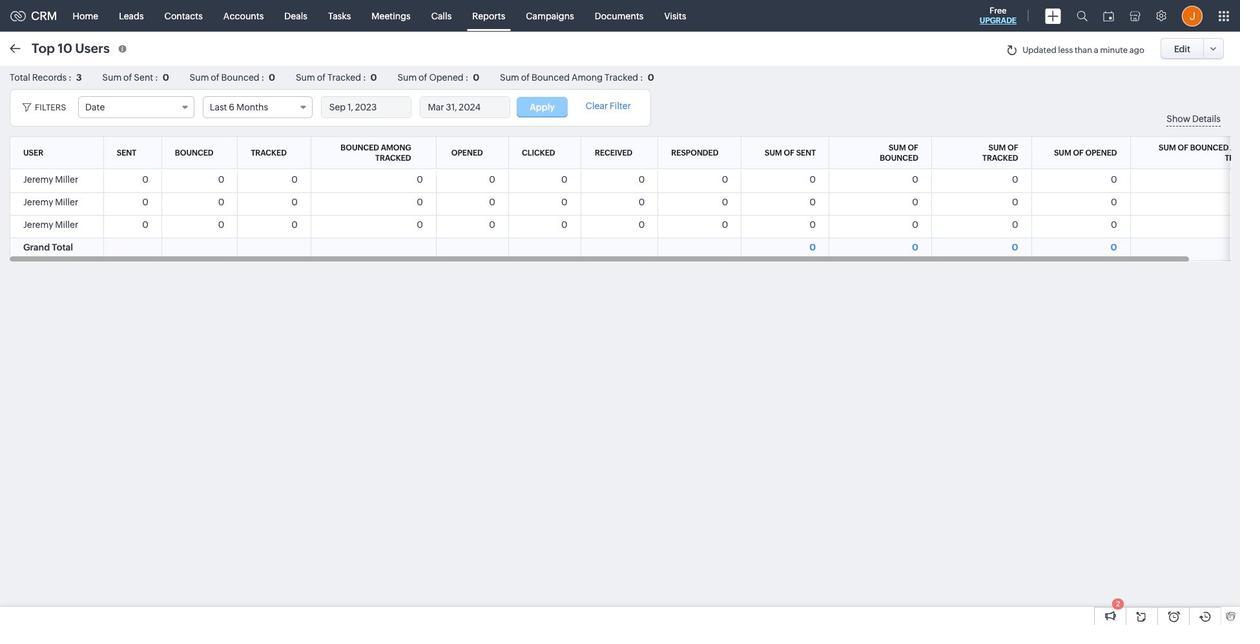 Task type: describe. For each thing, give the bounding box(es) containing it.
calendar image
[[1103, 11, 1114, 21]]

create menu image
[[1045, 8, 1061, 24]]

create menu element
[[1037, 0, 1069, 31]]

1 mmm d, yyyy text field from the left
[[321, 97, 411, 118]]

search image
[[1077, 10, 1088, 21]]

logo image
[[10, 11, 26, 21]]



Task type: vqa. For each thing, say whether or not it's contained in the screenshot.
top the Time
no



Task type: locate. For each thing, give the bounding box(es) containing it.
2 mmm d, yyyy text field from the left
[[420, 97, 509, 118]]

profile element
[[1174, 0, 1211, 31]]

1 horizontal spatial mmm d, yyyy text field
[[420, 97, 509, 118]]

profile image
[[1182, 5, 1203, 26]]

0 horizontal spatial mmm d, yyyy text field
[[321, 97, 411, 118]]

None field
[[78, 96, 194, 118], [203, 96, 313, 118], [78, 96, 194, 118], [203, 96, 313, 118]]

MMM D, YYYY text field
[[321, 97, 411, 118], [420, 97, 509, 118]]

search element
[[1069, 0, 1096, 32]]



